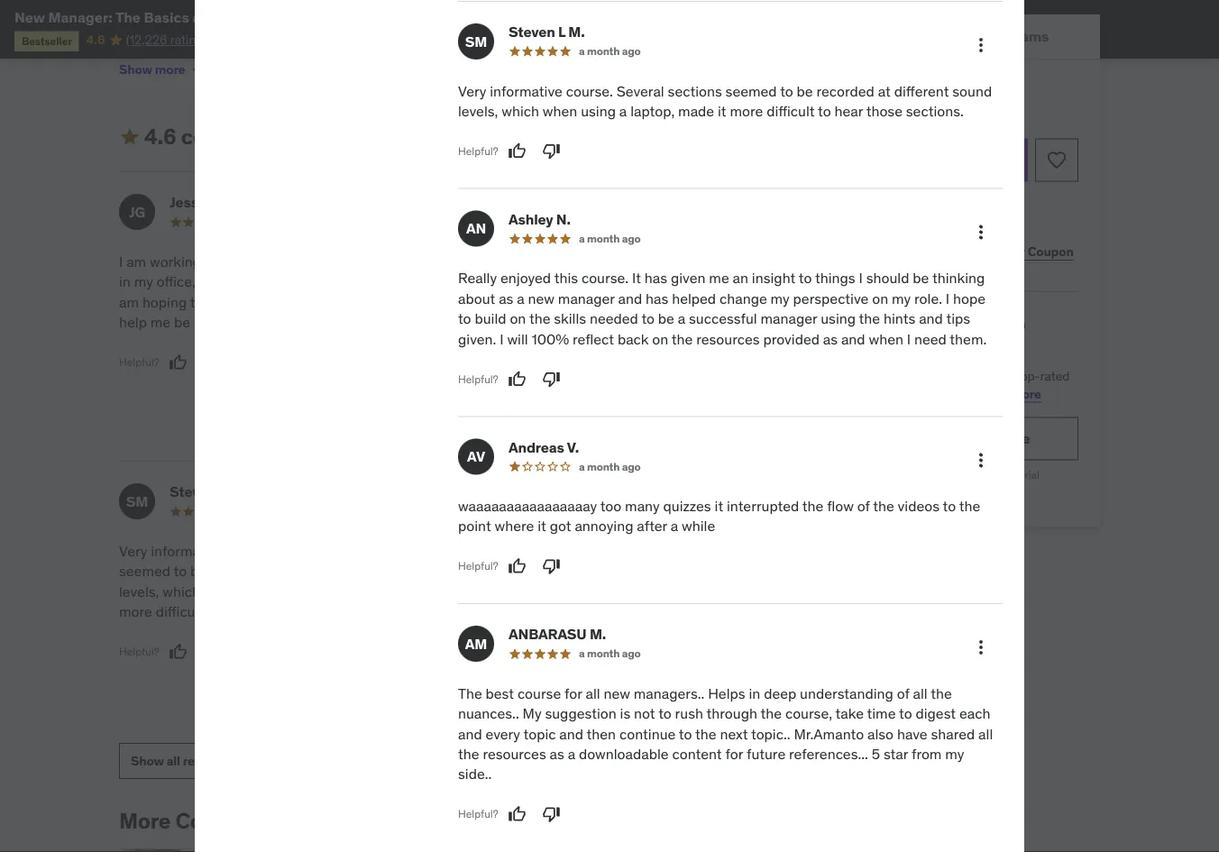 Task type: vqa. For each thing, say whether or not it's contained in the screenshot.
third small image from the top
no



Task type: describe. For each thing, give the bounding box(es) containing it.
show all reviews
[[131, 753, 228, 769]]

question inside great question though :-)
[[671, 313, 727, 331]]

i up anbarasu m.
[[602, 602, 606, 621]]

additional actions for review by ashley n. image
[[970, 222, 992, 244]]

and down nuances..
[[458, 725, 482, 743]]

0 vertical spatial recorded
[[816, 82, 874, 100]]

0 horizontal spatial difficult
[[156, 602, 204, 621]]

future
[[746, 745, 786, 763]]

mark review by andreas v. as unhelpful image
[[542, 558, 560, 576]]

0 horizontal spatial course
[[181, 123, 250, 150]]

for up the suggestion
[[564, 684, 582, 703]]

a inside the 'if this was scala and it was a question on futures or promises in javascript, i might have got it'
[[478, 293, 485, 311]]

1 vertical spatial those
[[255, 602, 292, 621]]

show up nuances..
[[449, 650, 482, 666]]

i up udemy's
[[946, 289, 950, 308]]

trainer
[[553, 48, 590, 64]]

from
[[911, 745, 942, 763]]

effective
[[213, 313, 268, 331]]

1 horizontal spatial levels,
[[458, 102, 498, 121]]

1 horizontal spatial m.
[[568, 23, 585, 41]]

cancel
[[910, 490, 943, 504]]

great
[[331, 8, 369, 26]]

jessica
[[170, 193, 218, 212]]

not inside the best course for all new managers.. helps in deep understanding of all the nuances.. my suggestion is not to rush through the course, take time to digest each and every topic and then continue to the next topic.. mr.amanto also have shared all the resources as a downloadable content for future references... 5 star from my side..
[[634, 705, 655, 723]]

helpful? for mark review by ashley n. as unhelpful icon
[[458, 372, 498, 386]]

i up nuances..
[[487, 683, 491, 701]]

mark review by jessica g. as helpful image
[[169, 353, 187, 371]]

0 vertical spatial ashley n.
[[509, 210, 571, 229]]

0 vertical spatial steven l m.
[[509, 23, 585, 41]]

0 horizontal spatial steven
[[170, 483, 216, 501]]

0 vertical spatial more
[[221, 8, 256, 26]]

i left 'working'
[[119, 252, 123, 271]]

nuances..
[[458, 705, 519, 723]]

0 horizontal spatial about
[[458, 289, 495, 308]]

the up helps at right
[[716, 602, 737, 621]]

0 horizontal spatial very informative course. several sections seemed to be recorded at different sound levels, which when using a laptop, made it more difficult to hear those sections.
[[119, 542, 387, 621]]

if this was scala and it was a question on futures or promises in javascript, i might have got it
[[449, 272, 726, 331]]

:-
[[498, 333, 507, 351]]

to inside 'waaaaaaaaaaaaaaaay too many quizzes it interrupted the flow of the videos to the point where it got annoying after a while'
[[943, 497, 956, 516]]

course, inside the best course for all new managers.. helps in deep understanding of all the nuances.. my suggestion is not to rush through the course, take time to digest each and every topic and then continue to the next topic.. mr.amanto also have shared all the resources as a downloadable content for future references... 5 star from my side..
[[785, 705, 832, 723]]

1 horizontal spatial back
[[618, 330, 649, 348]]

each
[[959, 705, 990, 723]]

mark review by ashley n. as unhelpful image
[[533, 697, 551, 715]]

many
[[625, 497, 660, 516]]

teams button
[[954, 14, 1100, 58]]

top
[[997, 314, 1026, 336]]

great question though :-)
[[449, 313, 727, 351]]

new
[[14, 8, 45, 26]]

quizzes
[[663, 497, 711, 516]]

in inside the 'if this was scala and it was a question on futures or promises in javascript, i might have got it'
[[696, 293, 708, 311]]

1 vertical spatial laptop,
[[291, 582, 336, 600]]

starting at $16.58 per month after trial cancel anytime
[[854, 468, 1039, 504]]

the right am
[[487, 643, 508, 661]]

mark review by andreas v. as helpful image
[[508, 558, 526, 576]]

1 horizontal spatial skills
[[449, 622, 481, 641]]

alarm image
[[815, 107, 830, 122]]

2 vertical spatial an
[[724, 542, 739, 560]]

and up ratings)
[[192, 8, 218, 26]]

udemy's
[[923, 314, 994, 336]]

a inside 'waaaaaaaaaaaaaaaay too many quizzes it interrupted the flow of the videos to the point where it got annoying after a while'
[[671, 517, 678, 536]]

off
[[982, 79, 998, 97]]

learn more link
[[976, 385, 1041, 402]]

0 vertical spatial steven
[[509, 23, 555, 41]]

deployment
[[447, 66, 515, 82]]

has up 'promises'
[[645, 269, 667, 288]]

trainings
[[641, 48, 690, 64]]

1 he from the left
[[408, 6, 422, 22]]

skills inside the i am working on training for the next position in my office, which is a leadership position. i am hoping these skills learned in this class will help me be an effective leader.
[[230, 293, 262, 311]]

1 horizontal spatial needed
[[590, 310, 638, 328]]

apply
[[991, 243, 1025, 259]]

0 horizontal spatial recorded
[[210, 562, 268, 580]]

a inside the best course for all new managers.. helps in deep understanding of all the nuances.. my suggestion is not to rush through the course, take time to digest each and every topic and then continue to the next topic.. mr.amanto also have shared all the resources as a downloadable content for future references... 5 star from my side..
[[568, 745, 575, 763]]

the best course for all new managers.. helps in deep understanding of all the nuances.. my suggestion is not to rush through the course, take time to digest each and every topic and then continue to the next topic.. mr.amanto also have shared all the resources as a downloadable content for future references... 5 star from my side..
[[458, 684, 993, 784]]

have inside you asked me this question on a lecture that i have not studied yet !
[[449, 272, 479, 291]]

he up over
[[119, 6, 135, 22]]

0 horizontal spatial should
[[563, 562, 606, 580]]

promises
[[634, 293, 693, 311]]

0 horizontal spatial very
[[119, 542, 147, 560]]

1 horizontal spatial things
[[815, 269, 855, 288]]

on up )
[[510, 310, 526, 328]]

for left ugl-
[[593, 48, 609, 64]]

show inside button
[[131, 753, 164, 769]]

of inside the best course for all new managers.. helps in deep understanding of all the nuances.. my suggestion is not to rush through the course, take time to digest each and every topic and then continue to the next topic.. mr.amanto also have shared all the resources as a downloadable content for future references... 5 star from my side..
[[897, 684, 909, 703]]

topic..
[[751, 725, 790, 743]]

all down the each
[[978, 725, 993, 743]]

after inside 'waaaaaaaaaaaaaaaay too many quizzes it interrupted the flow of the videos to the point where it got annoying after a while'
[[637, 517, 667, 536]]

annoying
[[575, 517, 633, 536]]

1 horizontal spatial successful
[[689, 310, 757, 328]]

0 vertical spatial role.
[[914, 289, 942, 308]]

i up managers..
[[644, 643, 648, 661]]

bestseller
[[22, 34, 72, 48]]

1 horizontal spatial build
[[661, 602, 693, 621]]

me inside the i am working on training for the next position in my office, which is a leadership position. i am hoping these skills learned in this class will help me be an effective leader.
[[150, 313, 171, 331]]

got inside 'waaaaaaaaaaaaaaaay too many quizzes it interrupted the flow of the videos to the point where it got annoying after a while'
[[550, 517, 571, 536]]

additional actions for review by andreas v. image
[[970, 450, 992, 471]]

best
[[486, 684, 514, 703]]

mr.amanto
[[794, 725, 864, 743]]

1 horizontal spatial seemed
[[725, 82, 777, 100]]

this inside get this course, plus 11,000+ of our top-rated courses, with personal plan.
[[838, 368, 859, 384]]

jessica g.
[[170, 193, 235, 212]]

ratings)
[[170, 31, 213, 48]]

mark review by anbarasu m. as helpful image
[[508, 806, 526, 824]]

references...
[[789, 745, 868, 763]]

has up great
[[646, 289, 668, 308]]

this inside you asked me this question on a lecture that i have not studied yet !
[[541, 252, 564, 271]]

and down business
[[279, 84, 300, 100]]

in inside the best course for all new managers.. helps in deep understanding of all the nuances.. my suggestion is not to rush through the course, take time to digest each and every topic and then continue to the next topic.. mr.amanto also have shared all the resources as a downloadable content for future references... 5 star from my side..
[[749, 684, 760, 703]]

1 horizontal spatial l
[[558, 23, 565, 41]]

0 vertical spatial sections.
[[906, 102, 964, 121]]

0 vertical spatial the
[[115, 8, 141, 26]]

show more button for 3 weeks ago
[[449, 351, 515, 387]]

2 horizontal spatial skills
[[554, 310, 586, 328]]

all up the suggestion
[[586, 684, 600, 703]]

1 vertical spatial tips
[[574, 643, 599, 661]]

full lifetime access apply coupon
[[899, 219, 1074, 259]]

he down trainer
[[580, 66, 596, 82]]

mark review by anbarasu m. as unhelpful image
[[542, 806, 560, 824]]

learn
[[976, 385, 1008, 402]]

side..
[[458, 765, 492, 784]]

1 vertical spatial sound
[[346, 562, 385, 580]]

psychosynthesis
[[183, 84, 276, 100]]

on up mark review by ashley n. as unhelpful image
[[529, 663, 545, 681]]

2 horizontal spatial resources
[[696, 330, 760, 348]]

0 vertical spatial need
[[914, 330, 947, 348]]

0 horizontal spatial role.
[[570, 602, 598, 621]]

11,000+
[[933, 368, 978, 384]]

0 vertical spatial difficult
[[767, 102, 815, 121]]

a month ago for steven l m.
[[579, 45, 641, 58]]

the down per
[[959, 497, 980, 516]]

xsmall image
[[189, 63, 203, 77]]

2 horizontal spatial m.
[[590, 625, 606, 644]]

ago right weeks
[[613, 215, 632, 229]]

is up university.
[[599, 66, 608, 82]]

that
[[706, 252, 732, 271]]

0 vertical spatial change
[[719, 289, 767, 308]]

and up courses,
[[841, 330, 865, 348]]

managers..
[[634, 684, 704, 703]]

2 vertical spatial which
[[163, 582, 200, 600]]

mark review by udemy user as unhelpful image
[[533, 408, 551, 426]]

trial
[[1021, 468, 1039, 482]]

your
[[677, 333, 706, 351]]

javascript,
[[449, 313, 514, 331]]

coupon
[[1028, 243, 1074, 259]]

the up topic..
[[761, 705, 782, 723]]

teams tab list
[[793, 14, 1100, 60]]

an inside the i am working on training for the next position in my office, which is a leadership position. i am hoping these skills learned in this class will help me be an effective leader.
[[194, 313, 209, 331]]

next inside the best course for all new managers.. helps in deep understanding of all the nuances.. my suggestion is not to rush through the course, take time to digest each and every topic and then continue to the next topic.. mr.amanto also have shared all the resources as a downloadable content for future references... 5 star from my side..
[[720, 725, 748, 743]]

1 horizontal spatial provided
[[763, 330, 820, 348]]

4.6 course rating
[[144, 123, 315, 150]]

hours
[[844, 107, 878, 123]]

a month ago for anbarasu m.
[[579, 647, 641, 661]]

the right i
[[529, 310, 550, 328]]

his
[[182, 48, 198, 64]]

0 horizontal spatial back
[[494, 663, 525, 681]]

futures
[[568, 293, 614, 311]]

the right great
[[672, 330, 693, 348]]

1 vertical spatial ashley
[[500, 483, 544, 501]]

1 vertical spatial am
[[119, 293, 139, 311]]

of right team
[[730, 6, 741, 22]]

0 horizontal spatial sm
[[126, 492, 148, 510]]

1 vertical spatial an
[[457, 492, 477, 510]]

0 horizontal spatial sections.
[[295, 602, 353, 621]]

is up psychosynthesis
[[217, 66, 227, 82]]

positions
[[237, 6, 289, 22]]

this left the !
[[554, 269, 578, 288]]

consulting
[[227, 48, 286, 64]]

all up digest in the bottom of the page
[[913, 684, 927, 703]]

1 horizontal spatial will
[[507, 330, 528, 348]]

0 vertical spatial enjoyed
[[500, 269, 551, 288]]

1 vertical spatial perspective
[[449, 602, 525, 621]]

i left )
[[500, 330, 504, 348]]

has down 'many'
[[635, 542, 658, 560]]

also inside the best course for all new managers.. helps in deep understanding of all the nuances.. my suggestion is not to rush through the course, take time to digest each and every topic and then continue to the next topic.. mr.amanto also have shared all the resources as a downloadable content for future references... 5 star from my side..
[[867, 725, 894, 743]]

with
[[865, 385, 889, 402]]

1 vertical spatial needed
[[485, 622, 533, 641]]

has down user
[[303, 84, 323, 100]]

0 horizontal spatial seemed
[[119, 562, 170, 580]]

me right lecture
[[709, 269, 729, 288]]

sdi®
[[357, 66, 387, 82]]

2 he from the left
[[612, 6, 626, 22]]

in down trainings
[[680, 66, 690, 82]]

the up digest in the bottom of the page
[[931, 684, 952, 703]]

0 horizontal spatial thinking
[[629, 562, 682, 580]]

has up 400
[[138, 6, 158, 22]]

0 horizontal spatial made
[[339, 582, 375, 600]]

av
[[467, 447, 485, 466]]

0 horizontal spatial given.
[[458, 330, 496, 348]]

show up debriefing,
[[119, 61, 152, 78]]

1 vertical spatial hints
[[512, 643, 544, 661]]

0 vertical spatial really
[[458, 269, 497, 288]]

office,
[[157, 272, 196, 291]]

lecture
[[511, 333, 561, 351]]

and up plus
[[919, 310, 943, 328]]

me down while on the bottom of page
[[700, 542, 720, 560]]

lecture 127 how you use your precious time effectively
[[449, 333, 706, 372]]

0 horizontal spatial m.
[[229, 483, 246, 501]]

on right you
[[652, 330, 668, 348]]

helpful? for mark review by andreas v. as unhelpful icon
[[458, 560, 498, 574]]

where
[[495, 517, 534, 536]]

in down the (strength
[[423, 84, 433, 100]]

this left price!
[[917, 107, 937, 123]]

9 hours left at this price!
[[833, 107, 972, 123]]

help
[[119, 313, 147, 331]]

courses
[[175, 807, 258, 834]]

i right mark review by andreas v. as helpful icon
[[556, 562, 560, 580]]

4.6 for 4.6 course rating
[[144, 123, 176, 150]]

manager.
[[317, 6, 369, 22]]

show more for an
[[449, 650, 515, 666]]

also up psychosynthesis
[[230, 66, 253, 82]]

0 vertical spatial them.
[[950, 330, 987, 348]]

1 vertical spatial it
[[623, 542, 632, 560]]

i up plus
[[907, 330, 911, 348]]

and up great
[[618, 289, 642, 308]]

show more button for an
[[449, 640, 515, 676]]

for up additional actions for review by andreas v. icon
[[981, 429, 1000, 448]]

he up 'several'
[[119, 48, 135, 64]]

0 vertical spatial sm
[[465, 32, 487, 51]]

rating
[[255, 123, 315, 150]]

1 vertical spatial certified
[[265, 66, 312, 82]]

helpful? for the mark review by udemy user as unhelpful "image"
[[449, 410, 489, 424]]

for up emotional
[[693, 48, 709, 64]]

plus
[[907, 368, 930, 384]]

the inside he has held multiple positions as a manager. when he worked as a sales representative he built a sales team of over 400 people spanning the nordic countries. he started his own consulting business in 1998 and has worked as a certified trainer for ugl-trainings for several years. he is also a certified user of sdi® (strength deployment inventory). he is also trained in emotional debriefing, psychosynthesis and has also participated in anthony robbins mastery university.
[[269, 23, 288, 40]]

additional actions for review by steven l m. image
[[970, 35, 992, 56]]

0 vertical spatial an
[[466, 220, 486, 238]]

month left 'many'
[[578, 504, 611, 518]]

0 vertical spatial worked
[[425, 6, 467, 22]]

$14.99
[[815, 75, 883, 102]]

additional actions for review by anbarasu m. image
[[970, 637, 992, 659]]

on inside you asked me this question on a lecture that i have not studied yet !
[[627, 252, 644, 271]]

the left flow
[[802, 497, 824, 516]]

or inside the 'if this was scala and it was a question on futures or promises in javascript, i might have got it'
[[617, 293, 630, 311]]

on inside the i am working on training for the next position in my office, which is a leadership position. i am hoping these skills learned in this class will help me be an effective leader.
[[205, 252, 221, 271]]

show down though
[[449, 360, 482, 377]]

month for steven l m.
[[587, 45, 620, 58]]

0 horizontal spatial sections
[[329, 542, 383, 560]]

1 horizontal spatial given.
[[602, 643, 640, 661]]

he down own
[[198, 66, 214, 82]]

courses
[[815, 337, 880, 359]]

you
[[449, 252, 472, 271]]

next inside the i am working on training for the next position in my office, which is a leadership position. i am hoping these skills learned in this class will help me be an effective leader.
[[322, 252, 350, 271]]

continue
[[619, 725, 676, 743]]

the up side.. at the bottom left of page
[[458, 745, 479, 763]]

business
[[289, 48, 339, 64]]

position
[[354, 252, 406, 271]]

1 vertical spatial n.
[[547, 483, 562, 501]]

i up subscribe
[[859, 269, 863, 288]]

resources inside the best course for all new managers.. helps in deep understanding of all the nuances.. my suggestion is not to rush through the course, take time to digest each and every topic and then continue to the next topic.. mr.amanto also have shared all the resources as a downloadable content for future references... 5 star from my side..
[[483, 745, 546, 763]]

use
[[649, 333, 674, 351]]

free
[[1003, 429, 1030, 448]]

1 horizontal spatial hope
[[953, 289, 986, 308]]

helpful? left mark review by jessica g. as helpful image
[[119, 355, 159, 369]]

on up subscribe
[[872, 289, 888, 308]]

has up the (strength
[[410, 48, 430, 64]]

in left "1998"
[[342, 48, 352, 64]]

the up the courses
[[859, 310, 880, 328]]

(12,226 ratings)
[[126, 31, 213, 48]]

0 vertical spatial several
[[616, 82, 664, 100]]

month for ashley n.
[[587, 232, 620, 246]]

try personal plan for free link
[[815, 417, 1078, 460]]

0 horizontal spatial reflect
[[449, 663, 490, 681]]

wishlist image
[[1046, 149, 1068, 171]]

is inside the best course for all new managers.. helps in deep understanding of all the nuances.. my suggestion is not to rush through the course, take time to digest each and every topic and then continue to the next topic.. mr.amanto also have shared all the resources as a downloadable content for future references... 5 star from my side..
[[620, 705, 630, 723]]

(strength
[[390, 66, 444, 82]]

and down the suggestion
[[559, 725, 583, 743]]

subscribe
[[815, 314, 899, 336]]

ago for steven l m.
[[622, 45, 641, 58]]

apply coupon button
[[987, 234, 1078, 270]]

in down leadership
[[317, 293, 329, 311]]

got inside the 'if this was scala and it was a question on futures or promises in javascript, i might have got it'
[[600, 313, 621, 331]]

0 horizontal spatial l
[[219, 483, 226, 501]]

weeks
[[578, 215, 611, 229]]

have inside the best course for all new managers.. helps in deep understanding of all the nuances.. my suggestion is not to rush through the course, take time to digest each and every topic and then continue to the next topic.. mr.amanto also have shared all the resources as a downloadable content for future references... 5 star from my side..
[[897, 725, 927, 743]]

1 horizontal spatial was
[[625, 272, 650, 291]]

also down ugl-
[[611, 66, 634, 82]]

1 vertical spatial levels,
[[119, 582, 159, 600]]

great
[[633, 313, 667, 331]]

plan.
[[945, 385, 973, 402]]

!
[[583, 272, 586, 291]]

by
[[263, 807, 287, 834]]

try personal plan for free
[[863, 429, 1030, 448]]

0 vertical spatial hints
[[884, 310, 915, 328]]

127
[[564, 333, 586, 351]]

and inside the 'if this was scala and it was a question on futures or promises in javascript, i might have got it'
[[690, 272, 714, 291]]

1 horizontal spatial informative
[[490, 82, 563, 100]]

2 vertical spatial will
[[651, 643, 672, 661]]

as inside the best course for all new managers.. helps in deep understanding of all the nuances.. my suggestion is not to rush through the course, take time to digest each and every topic and then continue to the next topic.. mr.amanto also have shared all the resources as a downloadable content for future references... 5 star from my side..
[[550, 745, 564, 763]]

0 horizontal spatial 100%
[[532, 330, 569, 348]]

helpful? for mark review by ashley n. as unhelpful image
[[449, 699, 489, 713]]

a inside you asked me this question on a lecture that i have not studied yet !
[[647, 252, 655, 271]]

on up anbarasu
[[528, 602, 544, 621]]

1 vertical spatial ashley n.
[[500, 483, 562, 501]]

this right mark review by andreas v. as helpful icon
[[545, 542, 569, 560]]

this inside the i am working on training for the next position in my office, which is a leadership position. i am hoping these skills learned in this class will help me be an effective leader.
[[332, 293, 356, 311]]

1 vertical spatial need
[[495, 683, 527, 701]]

1 horizontal spatial reflect
[[573, 330, 614, 348]]

1 horizontal spatial about
[[685, 562, 723, 580]]

a inside the i am working on training for the next position in my office, which is a leadership position. i am hoping these skills learned in this class will help me be an effective leader.
[[254, 272, 262, 291]]

0 vertical spatial very informative course. several sections seemed to be recorded at different sound levels, which when using a laptop, made it more difficult to hear those sections.
[[458, 82, 992, 121]]

ago for ashley n.
[[622, 232, 641, 246]]

1 vertical spatial resources
[[573, 663, 636, 681]]

1 horizontal spatial perspective
[[793, 289, 869, 308]]

too
[[600, 497, 621, 516]]



Task type: locate. For each thing, give the bounding box(es) containing it.
0 horizontal spatial after
[[637, 517, 667, 536]]

mark review by ashley n. as helpful image left my
[[499, 697, 517, 715]]

subscribe to udemy's top courses
[[815, 314, 1026, 359]]

about up javascript,
[[458, 289, 495, 308]]

a month ago for andreas v.
[[579, 460, 641, 474]]

0 vertical spatial helped
[[672, 289, 716, 308]]

1 vertical spatial provided
[[640, 663, 696, 681]]

0 vertical spatial levels,
[[458, 102, 498, 121]]

0 vertical spatial an
[[733, 269, 748, 288]]

sections
[[668, 82, 722, 100], [329, 542, 383, 560]]

0 horizontal spatial course,
[[785, 705, 832, 723]]

next down through
[[720, 725, 748, 743]]

0 horizontal spatial was
[[449, 293, 474, 311]]

he has held multiple positions as a manager. when he worked as a sales representative he built a sales team of over 400 people spanning the nordic countries. he started his own consulting business in 1998 and has worked as a certified trainer for ugl-trainings for several years. he is also a certified user of sdi® (strength deployment inventory). he is also trained in emotional debriefing, psychosynthesis and has also participated in anthony robbins mastery university.
[[119, 6, 749, 100]]

needed
[[590, 310, 638, 328], [485, 622, 533, 641]]

has up anbarasu m.
[[578, 582, 601, 600]]

team
[[698, 6, 727, 22]]

0 vertical spatial about
[[458, 289, 495, 308]]

new up might
[[528, 289, 554, 308]]

1 vertical spatial hope
[[609, 602, 641, 621]]

a
[[308, 6, 314, 22], [485, 6, 492, 22], [657, 6, 664, 22], [320, 8, 328, 26], [579, 45, 585, 58], [494, 48, 501, 64], [256, 66, 262, 82], [619, 102, 627, 121], [579, 232, 585, 246], [647, 252, 655, 271], [254, 272, 262, 291], [517, 289, 524, 308], [478, 293, 485, 311], [678, 310, 685, 328], [579, 460, 585, 474], [570, 504, 576, 518], [671, 517, 678, 536], [280, 582, 288, 600], [449, 582, 457, 600], [573, 622, 581, 641], [579, 647, 585, 661], [568, 745, 575, 763]]

take
[[835, 705, 864, 723]]

i down 'position'
[[395, 272, 399, 291]]

course inside the best course for all new managers.. helps in deep understanding of all the nuances.. my suggestion is not to rush through the course, take time to digest each and every topic and then continue to the next topic.. mr.amanto also have shared all the resources as a downloadable content for future references... 5 star from my side..
[[517, 684, 561, 703]]

seemed down team
[[725, 82, 777, 100]]

the inside the i am working on training for the next position in my office, which is a leadership position. i am hoping these skills learned in this class will help me be an effective leader.
[[298, 252, 319, 271]]

4.6 for 4.6
[[86, 31, 105, 48]]

all
[[586, 684, 600, 703], [913, 684, 927, 703], [978, 725, 993, 743], [167, 753, 180, 769]]

got up how
[[600, 313, 621, 331]]

when
[[543, 102, 577, 121], [869, 330, 903, 348], [204, 582, 238, 600], [449, 683, 484, 701]]

0 horizontal spatial hope
[[609, 602, 641, 621]]

role. up the subscribe to udemy's top courses at the top of page
[[914, 289, 942, 308]]

1 horizontal spatial role.
[[914, 289, 942, 308]]

got down waaaaaaaaaaaaaaaay
[[550, 517, 571, 536]]

0 horizontal spatial perspective
[[449, 602, 525, 621]]

rush
[[675, 705, 703, 723]]

given up 'promises'
[[671, 269, 706, 288]]

have up 127
[[566, 313, 596, 331]]

$119.99
[[890, 79, 940, 97]]

perspective up subscribe
[[793, 289, 869, 308]]

these
[[190, 293, 226, 311]]

precious
[[449, 353, 505, 372]]

1 vertical spatial different
[[288, 562, 342, 580]]

which inside the i am working on training for the next position in my office, which is a leadership position. i am hoping these skills learned in this class will help me be an effective leader.
[[199, 272, 237, 291]]

mark review by ashley n. as unhelpful image
[[542, 370, 560, 388]]

course, up the with
[[862, 368, 903, 384]]

helped
[[672, 289, 716, 308], [604, 582, 648, 600]]

or right "futures"
[[617, 293, 630, 311]]

personal inside get this course, plus 11,000+ of our top-rated courses, with personal plan.
[[892, 385, 942, 402]]

1 horizontal spatial next
[[720, 725, 748, 743]]

worked
[[425, 6, 467, 22], [433, 48, 475, 64]]

anytime
[[945, 490, 984, 504]]

not down asked
[[483, 272, 504, 291]]

2 vertical spatial show more button
[[449, 640, 515, 676]]

need up my
[[495, 683, 527, 701]]

course,
[[862, 368, 903, 384], [785, 705, 832, 723]]

mark review by steven l m. as helpful image
[[508, 143, 526, 161]]

0 vertical spatial after
[[996, 468, 1018, 482]]

the up leadership
[[298, 252, 319, 271]]

them.
[[950, 330, 987, 348], [530, 683, 567, 701]]

am
[[465, 635, 487, 653]]

full
[[899, 219, 916, 233]]

and up mark review by ashley n. as unhelpful image
[[547, 643, 571, 661]]

scala
[[653, 272, 687, 291]]

the inside the best course for all new managers.. helps in deep understanding of all the nuances.. my suggestion is not to rush through the course, take time to digest each and every topic and then continue to the next topic.. mr.amanto also have shared all the resources as a downloadable content for future references... 5 star from my side..
[[458, 684, 482, 703]]

tips left top
[[946, 310, 970, 328]]

1 vertical spatial sections.
[[295, 602, 353, 621]]

0 vertical spatial really enjoyed this course. it has given me an insight to things i should be thinking about as a new manager and has helped change my perspective on my role. i hope to build on the skills needed to be a successful manager using the hints and tips given. i will 100% reflect back on the resources provided as and when i need them.
[[458, 269, 987, 348]]

0 vertical spatial will
[[396, 293, 417, 311]]

1 vertical spatial steven
[[170, 483, 216, 501]]

will inside the i am working on training for the next position in my office, which is a leadership position. i am hoping these skills learned in this class will help me be an effective leader.
[[396, 293, 417, 311]]

me up studied
[[517, 252, 537, 271]]

helpful? for mark review by anbarasu m. as unhelpful image
[[458, 808, 498, 822]]

mark review by ashley n. as helpful image for mark review by ashley n. as unhelpful icon
[[508, 370, 526, 388]]

1 vertical spatial them.
[[530, 683, 567, 701]]

teams
[[1006, 27, 1049, 45]]

reviews
[[183, 753, 228, 769]]

them. up 11,000+
[[950, 330, 987, 348]]

countries.
[[331, 23, 387, 40]]

1 vertical spatial got
[[550, 517, 571, 536]]

was left scala
[[625, 272, 650, 291]]

sales
[[495, 6, 524, 22], [667, 6, 696, 22]]

1 horizontal spatial or
[[942, 285, 952, 299]]

of right user
[[343, 66, 354, 82]]

he left the built
[[612, 6, 626, 22]]

more
[[221, 8, 256, 26], [119, 807, 171, 834]]

my inside the i am working on training for the next position in my office, which is a leadership position. i am hoping these skills learned in this class will help me be an effective leader.
[[134, 272, 153, 291]]

difficult left alarm icon
[[767, 102, 815, 121]]

a month ago for ashley n.
[[579, 232, 641, 246]]

not up "continue"
[[634, 705, 655, 723]]

of left the being
[[260, 8, 273, 26]]

helpful? left mark review by steven l m. as helpful icon
[[458, 145, 498, 158]]

at inside starting at $16.58 per month after trial cancel anytime
[[896, 468, 905, 482]]

hope
[[953, 289, 986, 308], [609, 602, 641, 621]]

have up from
[[897, 725, 927, 743]]

every
[[486, 725, 520, 743]]

downloadable
[[579, 745, 669, 763]]

1 horizontal spatial helped
[[672, 289, 716, 308]]

lifetime
[[918, 219, 958, 233]]

at
[[878, 82, 891, 100], [903, 107, 914, 123], [896, 468, 905, 482], [272, 562, 284, 580]]

1 horizontal spatial certified
[[504, 48, 551, 64]]

to
[[780, 82, 793, 100], [818, 102, 831, 121], [799, 269, 812, 288], [458, 310, 471, 328], [641, 310, 655, 328], [902, 314, 920, 336], [943, 497, 956, 516], [174, 562, 187, 580], [496, 562, 509, 580], [207, 602, 220, 621], [645, 602, 658, 621], [537, 622, 550, 641], [658, 705, 671, 723], [899, 705, 912, 723], [679, 725, 692, 743]]

2 horizontal spatial question
[[671, 313, 727, 331]]

1 horizontal spatial sections.
[[906, 102, 964, 121]]

build
[[475, 310, 506, 328], [661, 602, 693, 621]]

1 vertical spatial 100%
[[676, 643, 713, 661]]

robbins
[[486, 84, 532, 100]]

on left lecture
[[627, 252, 644, 271]]

learned
[[265, 293, 314, 311]]

enjoyed
[[500, 269, 551, 288], [491, 542, 542, 560]]

1 vertical spatial change
[[652, 582, 699, 600]]

training
[[224, 252, 273, 271]]

personal inside try personal plan for free link
[[887, 429, 945, 448]]

course, up mr.amanto
[[785, 705, 832, 723]]

0 horizontal spatial steven l m.
[[170, 483, 246, 501]]

of right understanding
[[897, 684, 909, 703]]

ago for andreas v.
[[622, 460, 641, 474]]

mark review by udemy user as helpful image
[[499, 408, 517, 426]]

show more for 3 weeks ago
[[449, 360, 515, 377]]

or
[[942, 285, 952, 299], [617, 293, 630, 311]]

$14.99 $119.99 88% off
[[815, 75, 998, 102]]

steven l m.
[[509, 23, 585, 41], [170, 483, 246, 501]]

tips up the suggestion
[[574, 643, 599, 661]]

next up the position.
[[322, 252, 350, 271]]

month down anbarasu m.
[[587, 647, 620, 661]]

andreas
[[509, 438, 564, 456]]

asked
[[475, 252, 514, 271]]

will up "time"
[[507, 330, 528, 348]]

enjoyed down where
[[491, 542, 542, 560]]

i inside you asked me this question on a lecture that i have not studied yet !
[[736, 252, 740, 271]]

of inside 'waaaaaaaaaaaaaaaay too many quizzes it interrupted the flow of the videos to the point where it got annoying after a while'
[[857, 497, 870, 516]]

2 vertical spatial new
[[604, 684, 630, 703]]

0 vertical spatial build
[[475, 310, 506, 328]]

3 weeks ago
[[570, 215, 632, 229]]

1 horizontal spatial he
[[612, 6, 626, 22]]

next
[[322, 252, 350, 271], [720, 725, 748, 743]]

not inside you asked me this question on a lecture that i have not studied yet !
[[483, 272, 504, 291]]

month inside starting at $16.58 per month after trial cancel anytime
[[962, 468, 993, 482]]

be inside the i am working on training for the next position in my office, which is a leadership position. i am hoping these skills learned in this class will help me be an effective leader.
[[174, 313, 190, 331]]

1 horizontal spatial have
[[566, 313, 596, 331]]

of inside get this course, plus 11,000+ of our top-rated courses, with personal plan.
[[981, 368, 992, 384]]

change down while on the bottom of page
[[652, 582, 699, 600]]

1 vertical spatial given
[[662, 542, 696, 560]]

ago left quizzes
[[613, 504, 632, 518]]

really down the 'point'
[[449, 542, 488, 560]]

1 vertical spatial about
[[685, 562, 723, 580]]

about
[[458, 289, 495, 308], [685, 562, 723, 580]]

show more up debriefing,
[[119, 61, 185, 78]]

anbarasu m.
[[509, 625, 606, 644]]

0 horizontal spatial or
[[617, 293, 630, 311]]

1 horizontal spatial change
[[719, 289, 767, 308]]

in right 'promises'
[[696, 293, 708, 311]]

1 vertical spatial show more
[[449, 360, 515, 377]]

0 vertical spatial given
[[671, 269, 706, 288]]

is down training
[[240, 272, 251, 291]]

1 horizontal spatial insight
[[752, 269, 796, 288]]

though
[[449, 333, 495, 351]]

0 vertical spatial back
[[618, 330, 649, 348]]

my
[[134, 272, 153, 291], [771, 289, 790, 308], [892, 289, 911, 308], [703, 582, 722, 600], [548, 602, 567, 621], [945, 745, 964, 763]]

the down anbarasu m.
[[548, 663, 569, 681]]

jg
[[129, 203, 145, 221]]

an up 'you'
[[466, 220, 486, 238]]

0 vertical spatial it
[[632, 269, 641, 288]]

should
[[866, 269, 909, 288], [563, 562, 606, 580]]

of left our
[[981, 368, 992, 384]]

and up helps at right
[[718, 663, 742, 681]]

0 vertical spatial show more button
[[119, 52, 203, 88]]

1 vertical spatial given.
[[602, 643, 640, 661]]

0 vertical spatial certified
[[504, 48, 551, 64]]

really enjoyed this course. it has given me an insight to things i should be thinking about as a new manager and has helped change my perspective on my role. i hope to build on the skills needed to be a successful manager using the hints and tips given. i will 100% reflect back on the resources provided as and when i need them.
[[458, 269, 987, 348], [449, 542, 742, 701]]

using
[[581, 102, 616, 121], [821, 310, 856, 328], [242, 582, 277, 600], [449, 643, 484, 661]]

for up leadership
[[277, 252, 295, 271]]

0 horizontal spatial sales
[[495, 6, 524, 22]]

should up subscribe
[[866, 269, 909, 288]]

the down positions
[[269, 23, 288, 40]]

helpful? for the mark review by steven l m. as unhelpful image
[[458, 145, 498, 158]]

1 horizontal spatial sound
[[952, 82, 992, 100]]

0 horizontal spatial question
[[489, 293, 545, 311]]

given. up managers..
[[602, 643, 640, 661]]

0 vertical spatial show more
[[119, 61, 185, 78]]

personal down plus
[[892, 385, 942, 402]]

1 vertical spatial course
[[517, 684, 561, 703]]

all inside show all reviews button
[[167, 753, 180, 769]]

month
[[587, 45, 620, 58], [587, 232, 620, 246], [587, 460, 620, 474], [962, 468, 993, 482], [578, 504, 611, 518], [587, 647, 620, 661]]

more courses by
[[119, 807, 292, 834]]

a month ago down "v."
[[570, 504, 632, 518]]

0 vertical spatial not
[[483, 272, 504, 291]]

1 horizontal spatial hear
[[834, 102, 863, 121]]

helpful? up every
[[449, 699, 489, 713]]

for inside the i am working on training for the next position in my office, which is a leadership position. i am hoping these skills learned in this class will help me be an effective leader.
[[277, 252, 295, 271]]

waaaaaaaaaaaaaaaay too many quizzes it interrupted the flow of the videos to the point where it got annoying after a while
[[458, 497, 980, 536]]

i right "that"
[[736, 252, 740, 271]]

0 vertical spatial thinking
[[932, 269, 985, 288]]

to inside the subscribe to udemy's top courses
[[902, 314, 920, 336]]

over
[[119, 23, 143, 40]]

also
[[230, 66, 253, 82], [611, 66, 634, 82], [326, 84, 349, 100], [867, 725, 894, 743]]

for left future
[[725, 745, 743, 763]]

1 horizontal spatial difficult
[[767, 102, 815, 121]]

trained
[[637, 66, 677, 82]]

people
[[173, 23, 211, 40]]

mark review by steven l m. as helpful image
[[169, 643, 187, 661]]

am up the help
[[119, 293, 139, 311]]

month for anbarasu m.
[[587, 647, 620, 661]]

helpful? left mark review by andreas v. as helpful icon
[[458, 560, 498, 574]]

0 vertical spatial next
[[322, 252, 350, 271]]

0 horizontal spatial informative
[[151, 542, 223, 560]]

things
[[815, 269, 855, 288], [512, 562, 553, 580]]

question inside you asked me this question on a lecture that i have not studied yet !
[[568, 252, 624, 271]]

1 vertical spatial successful
[[584, 622, 652, 641]]

0 vertical spatial should
[[866, 269, 909, 288]]

certified
[[504, 48, 551, 64], [265, 66, 312, 82]]

1 horizontal spatial laptop,
[[630, 102, 675, 121]]

0 horizontal spatial needed
[[485, 622, 533, 641]]

which down robbins
[[502, 102, 539, 121]]

as
[[292, 6, 305, 22], [470, 6, 482, 22], [478, 48, 491, 64], [499, 289, 513, 308], [823, 330, 838, 348], [726, 562, 741, 580], [699, 663, 714, 681], [550, 745, 564, 763]]

question
[[568, 252, 624, 271], [489, 293, 545, 311], [671, 313, 727, 331]]

need up plus
[[914, 330, 947, 348]]

my inside the best course for all new managers.. helps in deep understanding of all the nuances.. my suggestion is not to rush through the course, take time to digest each and every topic and then continue to the next topic.. mr.amanto also have shared all the resources as a downloadable content for future references... 5 star from my side..
[[945, 745, 964, 763]]

the down the starting
[[873, 497, 894, 516]]

1 horizontal spatial should
[[866, 269, 909, 288]]

ago for anbarasu m.
[[622, 647, 641, 661]]

seemed
[[725, 82, 777, 100], [119, 562, 170, 580]]

change down "that"
[[719, 289, 767, 308]]

1 horizontal spatial after
[[996, 468, 1018, 482]]

mark review by ashley n. as helpful image
[[508, 370, 526, 388], [499, 697, 517, 715]]

an right "that"
[[733, 269, 748, 288]]

1 vertical spatial m.
[[229, 483, 246, 501]]

0 horizontal spatial resources
[[483, 745, 546, 763]]

those
[[866, 102, 903, 121], [255, 602, 292, 621]]

1 vertical spatial hear
[[224, 602, 252, 621]]

1 horizontal spatial made
[[678, 102, 714, 121]]

2 vertical spatial have
[[897, 725, 927, 743]]

0 vertical spatial needed
[[590, 310, 638, 328]]

helpful? left mark review by steven l m. as helpful image
[[119, 645, 159, 659]]

mark review by steven l m. as unhelpful image
[[542, 143, 560, 161]]

this inside the 'if this was scala and it was a question on futures or promises in javascript, i might have got it'
[[598, 272, 621, 291]]

you asked me this question on a lecture that i have not studied yet !
[[449, 252, 740, 291]]

and down mark review by andreas v. as unhelpful icon
[[550, 582, 574, 600]]

after inside starting at $16.58 per month after trial cancel anytime
[[996, 468, 1018, 482]]

hope down the annoying
[[609, 602, 641, 621]]

have inside the 'if this was scala and it was a question on futures or promises in javascript, i might have got it'
[[566, 313, 596, 331]]

when
[[372, 6, 405, 22]]

on up helps at right
[[696, 602, 713, 621]]

0 vertical spatial have
[[449, 272, 479, 291]]

1 horizontal spatial sections
[[668, 82, 722, 100]]

on inside the 'if this was scala and it was a question on futures or promises in javascript, i might have got it'
[[548, 293, 564, 311]]

hints left udemy's
[[884, 310, 915, 328]]

this up courses,
[[838, 368, 859, 384]]

years.
[[162, 66, 195, 82]]

university.
[[583, 84, 642, 100]]

a month ago up university.
[[579, 45, 641, 58]]

helped down the annoying
[[604, 582, 648, 600]]

month for andreas v.
[[587, 460, 620, 474]]

time
[[867, 705, 896, 723]]

1998
[[355, 48, 383, 64]]

month up university.
[[587, 45, 620, 58]]

1 sales from the left
[[495, 6, 524, 22]]

is inside the i am working on training for the next position in my office, which is a leadership position. i am hoping these skills learned in this class will help me be an effective leader.
[[240, 272, 251, 291]]

1 vertical spatial worked
[[433, 48, 475, 64]]

andreas v.
[[509, 438, 579, 456]]

also down user
[[326, 84, 349, 100]]

1 horizontal spatial steven
[[509, 23, 555, 41]]

really up javascript,
[[458, 269, 497, 288]]

it
[[632, 269, 641, 288], [623, 542, 632, 560]]

new inside the best course for all new managers.. helps in deep understanding of all the nuances.. my suggestion is not to rush through the course, take time to digest each and every topic and then continue to the next topic.. mr.amanto also have shared all the resources as a downloadable content for future references... 5 star from my side..
[[604, 684, 630, 703]]

100%
[[532, 330, 569, 348], [676, 643, 713, 661]]

seemed up mark review by steven l m. as helpful image
[[119, 562, 170, 580]]

9
[[833, 107, 841, 123]]

course, inside get this course, plus 11,000+ of our top-rated courses, with personal plan.
[[862, 368, 903, 384]]

and up the (strength
[[386, 48, 407, 64]]

0 horizontal spatial sound
[[346, 562, 385, 580]]

show more up best
[[449, 650, 515, 666]]

1 vertical spatial really enjoyed this course. it has given me an insight to things i should be thinking about as a new manager and has helped change my perspective on my role. i hope to build on the skills needed to be a successful manager using the hints and tips given. i will 100% reflect back on the resources provided as and when i need them.
[[449, 542, 742, 701]]

perspective up am
[[449, 602, 525, 621]]

0 vertical spatial things
[[815, 269, 855, 288]]

then
[[587, 725, 616, 743]]

1 horizontal spatial steven l m.
[[509, 23, 585, 41]]

resources up the suggestion
[[573, 663, 636, 681]]

0 vertical spatial ashley
[[509, 210, 553, 229]]

0 horizontal spatial got
[[550, 517, 571, 536]]

medium image
[[119, 126, 141, 148]]

0 horizontal spatial change
[[652, 582, 699, 600]]

might
[[525, 313, 562, 331]]

in up the help
[[119, 272, 131, 291]]

mark review by ashley n. as helpful image for mark review by ashley n. as unhelpful image
[[499, 697, 517, 715]]

you
[[622, 333, 645, 351]]

an down 'waaaaaaaaaaaaaaaay too many quizzes it interrupted the flow of the videos to the point where it got annoying after a while'
[[724, 542, 739, 560]]

2 sales from the left
[[667, 6, 696, 22]]

yet
[[559, 272, 579, 291]]

will
[[396, 293, 417, 311], [507, 330, 528, 348], [651, 643, 672, 661]]

is up "continue"
[[620, 705, 630, 723]]

0 vertical spatial very
[[458, 82, 486, 100]]

0 vertical spatial seemed
[[725, 82, 777, 100]]

me inside you asked me this question on a lecture that i have not studied yet !
[[517, 252, 537, 271]]

enjoyed left the yet
[[500, 269, 551, 288]]

the up content
[[695, 725, 716, 743]]

i am working on training for the next position in my office, which is a leadership position. i am hoping these skills learned in this class will help me be an effective leader.
[[119, 252, 417, 331]]

question inside the 'if this was scala and it was a question on futures or promises in javascript, i might have got it'
[[489, 293, 545, 311]]

in left deep
[[749, 684, 760, 703]]

0 horizontal spatial hear
[[224, 602, 252, 621]]

0 vertical spatial course,
[[862, 368, 903, 384]]

helpful? down precious on the left top of page
[[458, 372, 498, 386]]

ago
[[622, 45, 641, 58], [613, 215, 632, 229], [622, 232, 641, 246], [622, 460, 641, 474], [613, 504, 632, 518], [622, 647, 641, 661]]



